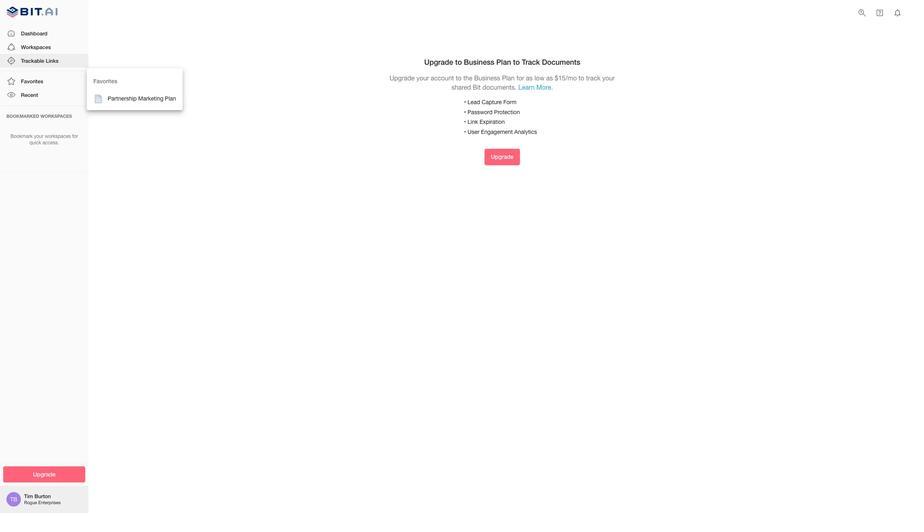 Task type: locate. For each thing, give the bounding box(es) containing it.
as right "low"
[[547, 74, 553, 82]]

your
[[417, 74, 429, 82], [603, 74, 615, 82], [34, 133, 44, 139]]

business
[[464, 57, 495, 66], [475, 74, 501, 82]]

0 horizontal spatial for
[[72, 133, 78, 139]]

upgrade inside the upgrade your account to the business plan for as low as $15/mo to track your shared bit documents.
[[390, 74, 415, 82]]

bookmarked workspaces
[[6, 113, 72, 119]]

shared
[[452, 84, 471, 91]]

engagement
[[481, 129, 513, 135]]

1 vertical spatial for
[[72, 133, 78, 139]]

upgrade button up burton at the left of page
[[3, 467, 85, 483]]

plan right marketing
[[165, 95, 176, 102]]

for inside bookmark your workspaces for quick access.
[[72, 133, 78, 139]]

upgrade
[[425, 57, 454, 66], [390, 74, 415, 82], [491, 153, 514, 160], [33, 471, 56, 478]]

account
[[431, 74, 454, 82]]

business up bit on the right top of page
[[475, 74, 501, 82]]

trackable links button
[[0, 54, 89, 68]]

recent button
[[0, 88, 89, 102]]

bit
[[473, 84, 481, 91]]

plan up documents.
[[502, 74, 515, 82]]

for
[[517, 74, 525, 82], [72, 133, 78, 139]]

0 horizontal spatial your
[[34, 133, 44, 139]]

favorites button
[[0, 75, 89, 88]]

favorites menu
[[87, 68, 183, 110]]

your left account
[[417, 74, 429, 82]]

1 horizontal spatial favorites
[[93, 78, 117, 85]]

your right track
[[603, 74, 615, 82]]

marketing
[[138, 95, 163, 102]]

favorites inside menu
[[93, 78, 117, 85]]

workspaces
[[45, 133, 71, 139]]

trackable
[[21, 58, 44, 64]]

2 vertical spatial plan
[[165, 95, 176, 102]]

business up the the
[[464, 57, 495, 66]]

for up 'learn'
[[517, 74, 525, 82]]

•
[[464, 99, 466, 106], [464, 109, 466, 115], [464, 119, 466, 125], [464, 129, 466, 135]]

analytics
[[515, 129, 537, 135]]

business inside the upgrade your account to the business plan for as low as $15/mo to track your shared bit documents.
[[475, 74, 501, 82]]

favorites up recent
[[21, 78, 43, 85]]

learn more.
[[519, 84, 553, 91]]

as up 'learn'
[[526, 74, 533, 82]]

your up quick on the left of the page
[[34, 133, 44, 139]]

documents.
[[483, 84, 517, 91]]

quick
[[29, 140, 41, 146]]

enterprises
[[38, 501, 61, 506]]

1 horizontal spatial for
[[517, 74, 525, 82]]

partnership marketing plan link
[[87, 91, 183, 107]]

1 vertical spatial upgrade button
[[3, 467, 85, 483]]

• left password on the right top
[[464, 109, 466, 115]]

• left link
[[464, 119, 466, 125]]

1 vertical spatial plan
[[502, 74, 515, 82]]

form
[[504, 99, 517, 106]]

for right workspaces
[[72, 133, 78, 139]]

1 horizontal spatial your
[[417, 74, 429, 82]]

partnership marketing plan menu item
[[87, 91, 183, 107]]

0 vertical spatial business
[[464, 57, 495, 66]]

capture
[[482, 99, 502, 106]]

1 horizontal spatial as
[[547, 74, 553, 82]]

• left user
[[464, 129, 466, 135]]

0 horizontal spatial as
[[526, 74, 533, 82]]

your for bookmarked workspaces
[[34, 133, 44, 139]]

track
[[587, 74, 601, 82]]

more.
[[537, 84, 553, 91]]

upgrade button
[[485, 149, 520, 165], [3, 467, 85, 483]]

upgrade button down engagement
[[485, 149, 520, 165]]

• left the lead at top right
[[464, 99, 466, 106]]

plan up the upgrade your account to the business plan for as low as $15/mo to track your shared bit documents.
[[497, 57, 512, 66]]

upgrade your account to the business plan for as low as $15/mo to track your shared bit documents.
[[390, 74, 615, 91]]

0 vertical spatial for
[[517, 74, 525, 82]]

partnership marketing plan
[[108, 95, 176, 102]]

track
[[522, 57, 540, 66]]

favorites
[[93, 78, 117, 85], [21, 78, 43, 85]]

links
[[46, 58, 59, 64]]

plan
[[497, 57, 512, 66], [502, 74, 515, 82], [165, 95, 176, 102]]

favorites up partnership
[[93, 78, 117, 85]]

user
[[468, 129, 480, 135]]

recent
[[21, 92, 38, 98]]

protection
[[494, 109, 520, 115]]

as
[[526, 74, 533, 82], [547, 74, 553, 82]]

1 vertical spatial business
[[475, 74, 501, 82]]

0 horizontal spatial favorites
[[21, 78, 43, 85]]

workspaces button
[[0, 40, 89, 54]]

rogue
[[24, 501, 37, 506]]

0 horizontal spatial upgrade button
[[3, 467, 85, 483]]

1 as from the left
[[526, 74, 533, 82]]

your inside bookmark your workspaces for quick access.
[[34, 133, 44, 139]]

0 vertical spatial upgrade button
[[485, 149, 520, 165]]

to
[[456, 57, 462, 66], [514, 57, 520, 66], [456, 74, 462, 82], [579, 74, 585, 82]]

tb
[[10, 497, 17, 503]]

your for upgrade to business plan to track documents
[[417, 74, 429, 82]]

4 • from the top
[[464, 129, 466, 135]]

lead
[[468, 99, 480, 106]]



Task type: vqa. For each thing, say whether or not it's contained in the screenshot.
Expiration
yes



Task type: describe. For each thing, give the bounding box(es) containing it.
$15/mo
[[555, 74, 577, 82]]

for inside the upgrade your account to the business plan for as low as $15/mo to track your shared bit documents.
[[517, 74, 525, 82]]

password
[[468, 109, 493, 115]]

3 • from the top
[[464, 119, 466, 125]]

learn
[[519, 84, 535, 91]]

learn more. link
[[519, 84, 553, 91]]

1 horizontal spatial upgrade button
[[485, 149, 520, 165]]

the
[[464, 74, 473, 82]]

plan inside the upgrade your account to the business plan for as low as $15/mo to track your shared bit documents.
[[502, 74, 515, 82]]

low
[[535, 74, 545, 82]]

1 • from the top
[[464, 99, 466, 106]]

dashboard button
[[0, 26, 89, 40]]

bookmark
[[11, 133, 33, 139]]

workspaces
[[40, 113, 72, 119]]

documents
[[542, 57, 581, 66]]

2 • from the top
[[464, 109, 466, 115]]

0 vertical spatial plan
[[497, 57, 512, 66]]

access.
[[43, 140, 59, 146]]

workspaces
[[21, 44, 51, 50]]

tim burton rogue enterprises
[[24, 493, 61, 506]]

favorites inside button
[[21, 78, 43, 85]]

expiration
[[480, 119, 505, 125]]

partnership
[[108, 95, 137, 102]]

trackable links
[[21, 58, 59, 64]]

link
[[468, 119, 478, 125]]

• lead capture form • password protection • link expiration • user engagement analytics
[[464, 99, 537, 135]]

dashboard
[[21, 30, 47, 36]]

2 as from the left
[[547, 74, 553, 82]]

upgrade to business plan to track documents
[[425, 57, 581, 66]]

2 horizontal spatial your
[[603, 74, 615, 82]]

bookmark your workspaces for quick access.
[[11, 133, 78, 146]]

plan inside menu item
[[165, 95, 176, 102]]

tim
[[24, 493, 33, 500]]

bookmarked
[[6, 113, 39, 119]]

burton
[[35, 493, 51, 500]]



